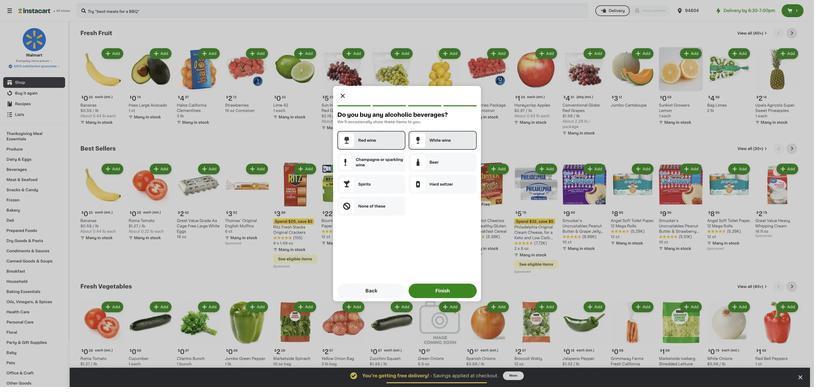Task type: locate. For each thing, give the bounding box(es) containing it.
$ inside $ 22 18
[[323, 211, 325, 215]]

cheerios
[[488, 219, 505, 223]]

onions inside spanish onions $0.88 / lb about 0.76 lb each
[[483, 357, 496, 361]]

each inside the $0.67 each (estimated) element
[[481, 349, 489, 352]]

1 horizontal spatial see eligible items button
[[515, 260, 559, 269]]

sparkling
[[386, 158, 403, 162]]

thanksgiving
[[6, 132, 32, 136]]

1 horizontal spatial items
[[396, 120, 407, 124]]

2 68 from the left
[[137, 349, 141, 353]]

2 $0.58 from the top
[[80, 224, 92, 228]]

1 horizontal spatial 4
[[566, 95, 571, 102]]

0 horizontal spatial (5.29k)
[[631, 230, 645, 234]]

0 vertical spatial roma tomato $1.27 / lb about 0.22 lb each
[[129, 219, 164, 234]]

jumbo inside jumbo green pepper 1 lb
[[225, 357, 238, 361]]

2 12 ct from the left
[[322, 235, 331, 239]]

care for health care
[[20, 311, 29, 314]]

california up beverages?
[[436, 104, 454, 107]]

great up whipping
[[756, 219, 767, 223]]

personal care link
[[3, 318, 65, 328]]

goods for canned
[[23, 260, 35, 263]]

each inside white onions $0.98 / lb about 0.81 lb each
[[733, 368, 743, 372]]

spend up ritz on the bottom left of page
[[275, 220, 288, 224]]

0 vertical spatial 42
[[284, 104, 288, 107]]

1 view all (40+) button from the top
[[736, 28, 770, 39]]

see eligible items down (7.72k)
[[520, 263, 554, 267]]

$ 0 68 up jumbo green pepper 1 lb
[[226, 349, 238, 355]]

$ 2 57 up the broccoli
[[516, 349, 527, 355]]

1 9 from the left
[[566, 211, 571, 217]]

oz inside marketside iceberg shredded lettuce 8 oz
[[663, 368, 668, 372]]

1 $ 8 86 from the left
[[612, 211, 624, 217]]

nut
[[480, 219, 487, 223]]

each (est.) for $ 0 67
[[481, 349, 499, 352]]

$ inside $ 0 74
[[130, 96, 132, 99]]

0 horizontal spatial white
[[209, 224, 220, 228]]

0 vertical spatial view all (40+)
[[738, 31, 764, 35]]

3 view from the top
[[738, 285, 747, 289]]

all for 4
[[748, 31, 753, 35]]

1 item carousel region from the top
[[80, 28, 800, 139]]

2 uncrustables from the left
[[660, 224, 685, 228]]

value left grade
[[189, 219, 199, 223]]

these down alcoholic
[[385, 120, 395, 124]]

hass
[[129, 104, 138, 107]]

0 horizontal spatial see
[[278, 257, 286, 261]]

2 view all (40+) button from the top
[[736, 282, 770, 292]]

0 vertical spatial breakfast
[[476, 230, 494, 234]]

/ inside jalapeno pepper $1.32 / lb about 0.14 lb each
[[574, 363, 576, 366]]

california inside halos california clementines 3 lb
[[189, 104, 207, 107]]

onions up savings
[[431, 357, 444, 361]]

great value grade aa cage free large white eggs 18 oz
[[177, 219, 220, 239]]

$ 9 96 for smucker's uncrustables peanut butter & grape jelly sandwich
[[564, 211, 576, 217]]

0 horizontal spatial cream
[[515, 231, 527, 235]]

sandwich inside smucker's uncrustables peanut butter & grape jelly sandwich
[[563, 235, 581, 239]]

about inside zucchini squash $1.48 / lb about 0.59 lb each
[[370, 368, 381, 372]]

sponsored badge image for thomas' original english muffins
[[225, 242, 241, 245]]

1 horizontal spatial 9
[[663, 211, 667, 217]]

1 horizontal spatial seedless
[[383, 104, 400, 107]]

96 up smucker's uncrustables peanut butter & strawberry jam sandwich on the right of page
[[668, 211, 672, 215]]

0 horizontal spatial $ 2 57
[[323, 349, 334, 355]]

1 0.44 from the top
[[93, 114, 101, 118]]

onions down the $0.67 each (estimated) element
[[483, 357, 496, 361]]

2 all from the top
[[748, 147, 753, 151]]

2 smucker's from the left
[[660, 219, 679, 223]]

$ 1 48
[[757, 349, 767, 355]]

jumbo for jumbo green pepper 1 lb
[[225, 357, 238, 361]]

honeycrisp
[[515, 104, 537, 107]]

$1.98 up show on the left of the page
[[370, 114, 380, 118]]

25
[[89, 96, 93, 99], [89, 211, 93, 215]]

42 inside $ 2 42
[[185, 211, 189, 215]]

1 horizontal spatial 0.22
[[141, 230, 149, 234]]

oz down strawberries
[[230, 109, 235, 113]]

0 horizontal spatial 68
[[137, 349, 141, 353]]

1 view all (40+) from the top
[[738, 31, 764, 35]]

3 left 92
[[228, 211, 233, 217]]

1 horizontal spatial 42
[[284, 104, 288, 107]]

2
[[228, 95, 232, 102], [759, 95, 763, 102], [708, 109, 710, 113], [418, 114, 421, 118], [180, 211, 184, 217], [759, 211, 763, 217], [515, 247, 517, 251], [277, 349, 281, 355], [325, 349, 329, 355], [518, 349, 522, 355]]

oz inside the strawberries 16 oz container
[[230, 109, 235, 113]]

you're
[[363, 374, 378, 378]]

2 $0.25 each (estimated) element from the top
[[80, 209, 124, 218]]

2 $5 from the left
[[549, 220, 554, 224]]

10 for smucker's uncrustables peanut butter & strawberry jam sandwich
[[660, 241, 664, 244]]

0 vertical spatial $ 0 25 each (est.)
[[82, 95, 113, 102]]

0 horizontal spatial $1.27
[[80, 363, 90, 366]]

2 great from the left
[[756, 219, 767, 223]]

6:30-
[[749, 9, 760, 13]]

2 vertical spatial original
[[273, 231, 288, 235]]

1 mega from the left
[[616, 224, 627, 228]]

1 inside upala agricola super sweet pineapples 1 each
[[756, 114, 758, 118]]

1 horizontal spatial x
[[518, 247, 520, 251]]

1 horizontal spatial soft
[[720, 219, 728, 223]]

1 horizontal spatial $1.98
[[563, 114, 573, 118]]

$ 0 68
[[226, 349, 238, 355], [130, 349, 141, 355]]

pineapples
[[769, 109, 790, 113]]

1 horizontal spatial 18
[[334, 211, 337, 215]]

red down conventional
[[563, 109, 571, 113]]

peanut inside smucker's uncrustables peanut butter & strawberry jam sandwich
[[686, 224, 699, 228]]

service type group
[[596, 5, 671, 16]]

1 vertical spatial free
[[188, 224, 196, 228]]

shredded
[[660, 363, 678, 366]]

$ 0 25 each (est.)
[[82, 95, 113, 102], [82, 211, 113, 217]]

68 up jumbo green pepper 1 lb
[[234, 349, 238, 353]]

sandwich down strawberry
[[669, 235, 687, 239]]

0 horizontal spatial angel
[[611, 219, 622, 223]]

1 vertical spatial all
[[748, 147, 753, 151]]

about inside white onions $0.98 / lb about 0.81 lb each
[[708, 368, 719, 372]]

(est.) inside '$1.24 each (estimated)' element
[[537, 95, 545, 99]]

grapes down conventional
[[572, 109, 585, 113]]

1 vertical spatial cream
[[515, 231, 527, 235]]

1 grapes from the left
[[330, 109, 344, 113]]

3 grapes from the left
[[572, 109, 585, 113]]

0 horizontal spatial value
[[189, 219, 199, 223]]

$ inside $ 0 98
[[612, 349, 615, 353]]

12
[[619, 96, 623, 99], [467, 109, 471, 113], [611, 224, 615, 228], [708, 224, 712, 228], [611, 235, 615, 239], [322, 235, 326, 239], [708, 235, 712, 239], [515, 363, 519, 366]]

bag down yellow
[[330, 363, 337, 366]]

2 86 from the left
[[716, 211, 720, 215]]

$1.24 each (estimated) element
[[515, 93, 559, 103]]

see down 2 x 8 oz
[[520, 263, 527, 267]]

these inside "do you buy any alcoholic beverages? we'll occasionally show these items to you."
[[385, 120, 395, 124]]

package down 2.28
[[563, 125, 579, 129]]

oz down the shredded
[[663, 368, 668, 372]]

98 for 4
[[716, 96, 720, 99]]

5 inside "button"
[[373, 211, 377, 217]]

2 $ 8 86 from the left
[[709, 211, 720, 217]]

1 bananas from the top
[[80, 104, 97, 107]]

0 vertical spatial free
[[482, 203, 490, 206]]

any
[[373, 112, 384, 118]]

grape
[[580, 230, 591, 234]]

$ 4 97
[[178, 95, 189, 102]]

free inside "great value grade aa cage free large white eggs 18 oz"
[[188, 224, 196, 228]]

each (est.) right 79
[[722, 349, 740, 352]]

free inside honey nut cheerios heart healthy gluten free breakfast cereal
[[467, 230, 475, 234]]

48
[[763, 349, 767, 353]]

2 left 78
[[759, 211, 763, 217]]

fresh down "grimmway"
[[611, 363, 622, 366]]

condiments & sauces
[[6, 249, 49, 253]]

2 horizontal spatial white
[[708, 357, 719, 361]]

1 (5.29k) from the left
[[631, 230, 645, 234]]

view
[[738, 31, 747, 35], [738, 147, 747, 151], [738, 285, 747, 289]]

$5 up a
[[549, 220, 554, 224]]

bag for 2
[[426, 114, 433, 118]]

goods for dry
[[14, 239, 27, 243]]

a
[[551, 231, 553, 235]]

2 inside premium california lemons 2 lb bag
[[418, 114, 421, 118]]

1 68 from the left
[[234, 349, 238, 353]]

eligible for 5
[[528, 263, 542, 267]]

1 smucker's from the left
[[563, 219, 583, 223]]

1 $ 9 96 from the left
[[564, 211, 576, 217]]

1 horizontal spatial original
[[273, 231, 288, 235]]

1 vertical spatial 25
[[89, 211, 93, 215]]

$ inside $ 2 72
[[226, 96, 228, 99]]

0 horizontal spatial 18
[[177, 235, 181, 239]]

0 vertical spatial white
[[430, 139, 441, 142]]

98 up limes
[[716, 96, 720, 99]]

3 up jumbo cantaloupe
[[615, 95, 619, 102]]

eggs up beverages link
[[22, 158, 31, 161]]

upala
[[756, 104, 767, 107]]

$ 2 14
[[757, 95, 767, 102]]

1 bananas $0.58 / lb about 0.44 lb each from the top
[[80, 104, 116, 118]]

2 soft from the left
[[720, 219, 728, 223]]

breakfast inside honey nut cheerios heart healthy gluten free breakfast cereal
[[476, 230, 494, 234]]

original for cheese,
[[539, 226, 553, 229]]

bananas
[[80, 104, 97, 107], [80, 219, 97, 223]]

seedless
[[346, 104, 363, 107], [383, 104, 400, 107]]

smucker's inside smucker's uncrustables peanut butter & strawberry jam sandwich
[[660, 219, 679, 223]]

0 vertical spatial large
[[139, 104, 150, 107]]

red inside sun harvest seedless red grapes $2.18 / lb about 2.4 lb / package
[[322, 109, 329, 113]]

/ inside honeycrisp apples $2.87 / lb about 0.43 lb each
[[526, 109, 528, 113]]

$ 0 98
[[612, 349, 624, 355]]

2 /pkg from the left
[[577, 95, 584, 99]]

honeycrisp apples $2.87 / lb about 0.43 lb each
[[515, 104, 551, 118]]

18 right the 22 at left
[[334, 211, 337, 215]]

1 horizontal spatial $ 0 28 each (est.)
[[130, 211, 161, 217]]

original up muffins on the bottom left
[[242, 219, 257, 223]]

bag up 2.43
[[385, 109, 392, 113]]

$ 9 96 up smucker's uncrustables peanut butter & strawberry jam sandwich on the right of page
[[661, 211, 672, 217]]

dry goods & pasta
[[6, 239, 43, 243]]

oz inside 'broccoli wokly 12 oz'
[[520, 363, 524, 366]]

white for white onions $0.98 / lb about 0.81 lb each
[[708, 357, 719, 361]]

9
[[566, 211, 571, 217], [663, 211, 667, 217]]

2 $ 0 25 each (est.) from the top
[[82, 211, 113, 217]]

1 vertical spatial (40+)
[[754, 285, 764, 289]]

0 vertical spatial jumbo
[[611, 104, 625, 107]]

2 up the marketside spinach 10 oz bag in the left of the page
[[277, 349, 281, 355]]

0 horizontal spatial 42
[[185, 211, 189, 215]]

original inside thomas' original english muffins 6 ct
[[242, 219, 257, 223]]

onions inside green onions 5.5 oz
[[431, 357, 444, 361]]

1 inside red bell peppers 1 ct
[[756, 363, 758, 366]]

fl
[[761, 230, 764, 234]]

many in stock inside product group
[[327, 242, 354, 245]]

10 ct for smucker's uncrustables peanut butter & grape jelly sandwich
[[563, 241, 572, 244]]

0 horizontal spatial large
[[139, 104, 150, 107]]

spend $20, save $5
[[275, 220, 313, 224]]

product group containing 22
[[322, 163, 366, 247]]

1 $ 0 25 each (est.) from the top
[[82, 95, 113, 102]]

2 onions from the left
[[483, 357, 496, 361]]

1 (40+) from the top
[[754, 31, 764, 35]]

1 butter from the left
[[563, 230, 575, 234]]

white for white wine
[[430, 139, 441, 142]]

other goods link
[[3, 379, 65, 388]]

smucker's for smucker's uncrustables peanut butter & grape jelly sandwich
[[563, 219, 583, 223]]

1 onions from the left
[[431, 357, 444, 361]]

white up 'beer'
[[430, 139, 441, 142]]

thanksgiving meal essentials
[[6, 132, 42, 141]]

delivery by 6:30-7:00pm link
[[716, 8, 776, 14]]

2 10 ct from the left
[[660, 241, 669, 244]]

save for 5
[[539, 220, 548, 224]]

$ 0 97 for cilantro bunch
[[178, 349, 189, 355]]

free right cage at left
[[188, 224, 196, 228]]

10 for smucker's uncrustables peanut butter & grape jelly sandwich
[[563, 241, 567, 244]]

save right $32,
[[539, 220, 548, 224]]

1 save from the left
[[298, 220, 307, 224]]

1 horizontal spatial 98
[[666, 349, 670, 353]]

oz right fl
[[765, 230, 769, 234]]

baby link
[[3, 348, 65, 358]]

8
[[615, 211, 619, 217], [711, 211, 715, 217], [273, 242, 276, 245], [521, 247, 524, 251], [660, 368, 662, 372]]

5 down none of these
[[373, 211, 377, 217]]

0 horizontal spatial 86
[[619, 211, 624, 215]]

size
[[354, 219, 362, 223]]

lb inside jumbo green pepper 1 lb
[[228, 363, 231, 366]]

green inside green onions 5.5 oz
[[418, 357, 430, 361]]

2 value from the left
[[768, 219, 778, 223]]

100%
[[14, 65, 22, 68]]

each (est.) inside '$1.24 each (estimated)' element
[[528, 95, 545, 99]]

1 $0.58 from the top
[[80, 109, 92, 113]]

pepper inside jumbo green pepper 1 lb
[[252, 357, 266, 361]]

1 vertical spatial 0.22
[[93, 368, 101, 372]]

main content
[[70, 21, 811, 388]]

$5 for 5
[[549, 220, 554, 224]]

0 horizontal spatial mega
[[616, 224, 627, 228]]

product group
[[80, 47, 124, 126], [129, 47, 173, 121], [177, 47, 221, 126], [225, 47, 269, 113], [273, 47, 317, 121], [322, 47, 366, 132], [370, 47, 414, 137], [418, 47, 462, 119], [467, 47, 511, 121], [515, 47, 559, 126], [563, 47, 607, 137], [611, 47, 655, 108], [660, 47, 704, 126], [708, 47, 752, 113], [756, 47, 800, 126], [80, 163, 124, 242], [129, 163, 173, 242], [177, 163, 221, 240], [225, 163, 269, 247], [273, 163, 317, 270], [322, 163, 366, 247], [370, 163, 414, 242], [418, 163, 462, 234], [467, 163, 511, 257], [515, 163, 559, 275], [563, 163, 607, 253], [611, 163, 655, 247], [660, 163, 704, 253], [708, 163, 752, 252], [756, 163, 800, 239], [80, 301, 124, 380], [129, 301, 173, 367], [177, 301, 221, 367], [225, 301, 269, 375], [273, 301, 317, 375], [322, 301, 366, 367], [370, 301, 414, 380], [418, 301, 462, 375], [467, 301, 511, 380], [515, 301, 559, 367], [563, 301, 607, 380], [611, 301, 655, 385], [660, 301, 704, 380], [708, 301, 752, 380], [756, 301, 800, 375]]

seedless inside sun harvest seedless red grapes $2.18 / lb about 2.4 lb / package
[[346, 104, 363, 107]]

1 pepper from the left
[[252, 357, 266, 361]]

0 vertical spatial 25
[[89, 96, 93, 99]]

all for 8
[[748, 147, 753, 151]]

2 left 14
[[759, 95, 763, 102]]

oz down raspberries
[[471, 109, 476, 113]]

eggs
[[22, 158, 31, 161], [177, 230, 186, 234]]

3 down halos
[[177, 114, 179, 118]]

great inside "great value grade aa cage free large white eggs 18 oz"
[[177, 219, 188, 223]]

1 horizontal spatial bag
[[330, 363, 337, 366]]

uncrustables inside smucker's uncrustables peanut butter & grape jelly sandwich
[[563, 224, 588, 228]]

buy
[[360, 112, 371, 118]]

cream
[[775, 224, 788, 228], [515, 231, 527, 235]]

item carousel region
[[80, 28, 800, 139], [80, 143, 800, 277], [80, 282, 800, 388]]

1 horizontal spatial 5
[[373, 211, 377, 217]]

$ 0 68 up cucumber
[[130, 349, 141, 355]]

2 9 from the left
[[663, 211, 667, 217]]

thomas'
[[225, 219, 241, 223]]

2 for strawberries
[[228, 95, 232, 102]]

2 paper, from the left
[[740, 219, 751, 223]]

1 96 from the left
[[571, 211, 576, 215]]

0 vertical spatial 16
[[225, 109, 229, 113]]

each inside zucchini squash $1.48 / lb about 0.59 lb each
[[396, 368, 406, 372]]

sponsored badge image
[[756, 235, 772, 238], [225, 242, 241, 245], [708, 248, 724, 251], [467, 253, 483, 256], [273, 265, 290, 268], [515, 271, 531, 274]]

ct inside red bell peppers 1 ct
[[759, 363, 763, 366]]

0 vertical spatial $0.25 each (estimated) element
[[80, 93, 124, 103]]

68 up cucumber
[[137, 349, 141, 353]]

0 horizontal spatial 12 ct
[[322, 235, 331, 239]]

2 view all (40+) from the top
[[738, 285, 764, 289]]

$ inside $ 4 51
[[564, 96, 566, 99]]

1 sandwich from the left
[[563, 235, 581, 239]]

bag down $ 2 28
[[284, 363, 291, 366]]

ritz
[[273, 226, 281, 229]]

grapes up show on the left of the page
[[370, 109, 384, 113]]

prepared
[[6, 229, 24, 233]]

3 inside halos california clementines 3 lb
[[177, 114, 179, 118]]

each (est.) right '67'
[[481, 349, 499, 352]]

2 $ 2 57 from the left
[[516, 349, 527, 355]]

marketside inside marketside iceberg shredded lettuce 8 oz
[[660, 357, 681, 361]]

items down alcoholic
[[396, 120, 407, 124]]

2 0.44 from the top
[[93, 230, 101, 234]]

2 down '$ 4 98'
[[708, 109, 710, 113]]

sunkist growers lemon 1 each
[[660, 104, 690, 118]]

2 toilet from the left
[[728, 219, 739, 223]]

red down $ 1 48
[[756, 357, 764, 361]]

1 spend from the left
[[275, 220, 288, 224]]

1 vertical spatial roma tomato $1.27 / lb about 0.22 lb each
[[80, 357, 116, 372]]

88
[[281, 211, 286, 215]]

1 inside the sunkist growers lemon 1 each
[[660, 114, 661, 118]]

98 up "grimmway"
[[620, 349, 624, 353]]

& left 'grape'
[[576, 230, 579, 234]]

1 horizontal spatial roma
[[129, 219, 140, 223]]

each inside honeycrisp apples $2.87 / lb about 0.43 lb each
[[541, 114, 550, 118]]

0 vertical spatial view
[[738, 31, 747, 35]]

package down show on the left of the page
[[370, 125, 386, 129]]

1 vertical spatial view all (40+) button
[[736, 282, 770, 292]]

8 inside marketside iceberg shredded lettuce 8 oz
[[660, 368, 662, 372]]

57 up the broccoli
[[523, 349, 527, 353]]

0 vertical spatial all
[[748, 31, 753, 35]]

2 bananas $0.58 / lb about 0.44 lb each from the top
[[80, 219, 116, 234]]

$1.27
[[129, 224, 138, 228], [80, 363, 90, 366]]

care down vinegars,
[[20, 311, 29, 314]]

2 (40+) from the top
[[754, 285, 764, 289]]

1 vertical spatial essentials
[[21, 290, 40, 294]]

bananas $0.58 / lb about 0.44 lb each for 0
[[80, 104, 116, 118]]

1 horizontal spatial 68
[[234, 349, 238, 353]]

fresh vegetables
[[80, 284, 132, 290]]

grapes down harvest
[[330, 109, 344, 113]]

1 value from the left
[[189, 219, 199, 223]]

$ 22 18
[[323, 211, 337, 217]]

/pkg (est.)
[[577, 95, 594, 99]]

oz right 5.5
[[425, 363, 430, 366]]

1 vertical spatial see eligible items
[[520, 263, 554, 267]]

value inside great value heavy whipping cream 16 fl oz
[[768, 219, 778, 223]]

2 $ 9 96 from the left
[[661, 211, 672, 217]]

1 $5 from the left
[[308, 220, 313, 224]]

$ 0 97 up cilantro
[[178, 349, 189, 355]]

free up $3.68 element
[[482, 203, 490, 206]]

2 vertical spatial free
[[467, 230, 475, 234]]

3 for $ 3 92
[[228, 211, 233, 217]]

butter up jam
[[660, 230, 671, 234]]

great inside great value heavy whipping cream 16 fl oz
[[756, 219, 767, 223]]

$1.98 inside conventional globe red grapes $1.98 / lb about 2.28 lb / package
[[563, 114, 573, 118]]

1 great from the left
[[177, 219, 188, 223]]

1 horizontal spatial value
[[768, 219, 778, 223]]

3 onions from the left
[[720, 357, 733, 361]]

peanut up strawberry
[[686, 224, 699, 228]]

1 horizontal spatial 96
[[668, 211, 672, 215]]

2 vertical spatial bag
[[347, 357, 354, 361]]

1 rolls from the left
[[628, 224, 637, 228]]

each (est.) for $ 1 24
[[528, 95, 545, 99]]

care up floral link
[[24, 321, 34, 325]]

delivery for delivery
[[609, 9, 625, 13]]

16 inside great value heavy whipping cream 16 fl oz
[[756, 230, 760, 234]]

view for 8
[[738, 147, 747, 151]]

lb inside yellow onion bag 3 lb bag
[[325, 363, 329, 366]]

68
[[234, 349, 238, 353], [137, 349, 141, 353]]

1 marketside from the left
[[273, 357, 295, 361]]

0 vertical spatial $ 0 28 each (est.)
[[130, 211, 161, 217]]

great for $ 2 78
[[756, 219, 767, 223]]

10 ct for smucker's uncrustables peanut butter & strawberry jam sandwich
[[660, 241, 669, 244]]

1 horizontal spatial each (est.)
[[528, 95, 545, 99]]

in inside raspberries package 12 oz container many in stock
[[484, 115, 487, 119]]

1 horizontal spatial sandwich
[[669, 235, 687, 239]]

1 /pkg from the left
[[336, 95, 343, 99]]

1 horizontal spatial angel soft toilet paper, 12 mega rolls
[[708, 219, 751, 228]]

2 seedless from the left
[[383, 104, 400, 107]]

smucker's inside smucker's uncrustables peanut butter & grape jelly sandwich
[[563, 219, 583, 223]]

0 horizontal spatial $1.98
[[370, 114, 380, 118]]

& inside "link"
[[18, 158, 21, 161]]

wine for red wine
[[367, 139, 376, 142]]

bag inside the marketside spinach 10 oz bag
[[284, 363, 291, 366]]

/pkg inside $4.51 per package (estimated) element
[[577, 95, 584, 99]]

2 horizontal spatial green
[[418, 357, 430, 361]]

oz inside "great value grade aa cage free large white eggs 18 oz"
[[182, 235, 187, 239]]

gift
[[22, 341, 29, 345]]

sandwich for grape
[[563, 235, 581, 239]]

2 57 from the left
[[523, 349, 527, 353]]

•
[[431, 374, 432, 378]]

97 inside the $ 4 97
[[185, 96, 189, 99]]

0 horizontal spatial peanut
[[589, 224, 602, 228]]

1 $ 0 68 from the left
[[226, 349, 238, 355]]

2 for marketside spinach
[[277, 349, 281, 355]]

2 sandwich from the left
[[669, 235, 687, 239]]

1 12 ct from the left
[[611, 235, 620, 239]]

large down grade
[[197, 224, 208, 228]]

3 for $ 3 12
[[615, 95, 619, 102]]

1 horizontal spatial tomato
[[141, 219, 155, 223]]

1 view from the top
[[738, 31, 747, 35]]

each (est.) inside $0.79 each (estimated) element
[[722, 349, 740, 352]]

1 57 from the left
[[330, 349, 334, 353]]

items for 3
[[302, 257, 313, 261]]

grimmway farms fresh california carrots carrots
[[611, 357, 644, 372]]

see for 3
[[278, 257, 286, 261]]

(9.99k)
[[583, 235, 597, 239]]

many
[[134, 115, 145, 119], [279, 115, 290, 119], [472, 115, 483, 119], [86, 121, 97, 124], [182, 121, 193, 124], [520, 121, 531, 124], [665, 121, 676, 124], [761, 121, 772, 124], [327, 126, 338, 130], [375, 131, 386, 135], [568, 131, 579, 135], [86, 236, 97, 240], [231, 236, 241, 240], [134, 236, 145, 240], [617, 242, 627, 245], [327, 242, 338, 245], [713, 242, 724, 245], [472, 247, 483, 251], [568, 247, 579, 251], [665, 247, 676, 251], [279, 248, 290, 252], [520, 253, 531, 257], [231, 369, 241, 373], [424, 369, 434, 373], [279, 369, 290, 373], [761, 369, 772, 373], [375, 374, 386, 378], [472, 374, 483, 378]]

shop
[[15, 81, 25, 84]]

5 left 76
[[518, 211, 522, 217]]

2 bananas from the top
[[80, 219, 97, 223]]

1 toilet from the left
[[632, 219, 642, 223]]

$ 2 57 for broccoli
[[516, 349, 527, 355]]

sponsored badge image for honey nut cheerios heart healthy gluten free breakfast cereal
[[467, 253, 483, 256]]

oz down the broccoli
[[520, 363, 524, 366]]

18 down cage at left
[[177, 235, 181, 239]]

1 horizontal spatial $ 2 57
[[516, 349, 527, 355]]

jumbo
[[611, 104, 625, 107], [225, 357, 238, 361]]

whipping
[[756, 224, 774, 228]]

white onions $0.98 / lb about 0.81 lb each
[[708, 357, 743, 372]]

1 all from the top
[[748, 31, 753, 35]]

0 vertical spatial $1.27
[[129, 224, 138, 228]]

2 pepper from the left
[[581, 357, 595, 361]]

1 vertical spatial view
[[738, 147, 747, 151]]

large
[[139, 104, 150, 107], [197, 224, 208, 228]]

red down occasionally
[[359, 139, 366, 142]]

98 up the shredded
[[666, 349, 670, 353]]

2 spend from the left
[[516, 220, 529, 224]]

1 vertical spatial 18
[[177, 235, 181, 239]]

1 horizontal spatial 12 ct
[[611, 235, 620, 239]]

delivery inside button
[[609, 9, 625, 13]]

view all (40+) button for 2
[[736, 28, 770, 39]]

each (est.) for $ 0 79
[[722, 349, 740, 352]]

0 vertical spatial $0.58
[[80, 109, 92, 113]]

2 grapes from the left
[[370, 109, 384, 113]]

dry goods & pasta link
[[3, 236, 65, 246]]

health
[[6, 311, 19, 314]]

seedless up you
[[346, 104, 363, 107]]

18 up jalapeno
[[571, 349, 575, 353]]

2 25 from the top
[[89, 211, 93, 215]]

5 for $ 5 76
[[518, 211, 522, 217]]

2 peanut from the left
[[686, 224, 699, 228]]

9 up smucker's uncrustables peanut butter & strawberry jam sandwich on the right of page
[[663, 211, 667, 217]]

$ 0 97 for green onions
[[419, 349, 431, 355]]

1
[[797, 9, 798, 13], [518, 95, 521, 102], [129, 109, 130, 113], [273, 109, 275, 113], [660, 114, 661, 118], [756, 114, 758, 118], [663, 349, 666, 355], [759, 349, 762, 355], [225, 363, 227, 366], [129, 363, 130, 366], [177, 363, 179, 366], [756, 363, 758, 366]]

2 butter from the left
[[660, 230, 671, 234]]

value for $ 2 78
[[768, 219, 778, 223]]

1 horizontal spatial large
[[197, 224, 208, 228]]

other goods
[[6, 382, 31, 386]]

1 10 ct from the left
[[563, 241, 572, 244]]

butter for smucker's uncrustables peanut butter & grape jelly sandwich
[[563, 230, 575, 234]]

0 horizontal spatial 57
[[330, 349, 334, 353]]

white up $0.98 on the bottom right of the page
[[708, 357, 719, 361]]

bag for 3
[[330, 363, 337, 366]]

large down 74
[[139, 104, 150, 107]]

onions down $0.79 each (estimated) element
[[720, 357, 733, 361]]

bag inside yellow onion bag 3 lb bag
[[330, 363, 337, 366]]

butter inside smucker's uncrustables peanut butter & grape jelly sandwich
[[563, 230, 575, 234]]

1 horizontal spatial smucker's
[[660, 219, 679, 223]]

0 vertical spatial see eligible items
[[278, 257, 313, 261]]

marketside inside the marketside spinach 10 oz bag
[[273, 357, 295, 361]]

or
[[381, 158, 385, 162]]

0 horizontal spatial jumbo
[[225, 357, 238, 361]]

$ 0 68 for cucumber
[[130, 349, 141, 355]]

1 $1.98 from the left
[[370, 114, 380, 118]]

18 inside $ 22 18
[[334, 211, 337, 215]]

1 uncrustables from the left
[[563, 224, 588, 228]]

1 vertical spatial view all (40+)
[[738, 285, 764, 289]]

96 for smucker's uncrustables peanut butter & grape jelly sandwich
[[571, 211, 576, 215]]

lb inside bag limes 2 lb
[[711, 109, 715, 113]]

& left strawberry
[[672, 230, 675, 234]]

package inside sun harvest seedless red grapes $2.18 / lb about 2.4 lb / package
[[348, 120, 364, 123]]

items down (7.72k)
[[543, 263, 554, 267]]

/pkg right 51
[[577, 95, 584, 99]]

0 horizontal spatial sandwich
[[563, 235, 581, 239]]

1 inside button
[[797, 9, 798, 13]]

supplies
[[30, 341, 47, 345]]

add your shopping preferences element
[[333, 86, 481, 302]]

breakfast down healthy at the bottom right of page
[[476, 230, 494, 234]]

wine for white wine
[[442, 139, 451, 142]]

(3.38k)
[[486, 235, 501, 239]]

1 4 from the left
[[180, 95, 185, 102]]

these right of
[[375, 205, 386, 208]]

philadelphia original cream cheese, for a keto and low carb lifestyle
[[515, 226, 553, 245]]

0 horizontal spatial $ 0 97
[[178, 349, 189, 355]]

1 inside jumbo green pepper 1 lb
[[225, 363, 227, 366]]

green for green onions 5.5 oz
[[418, 357, 430, 361]]

1 25 from the top
[[89, 96, 93, 99]]

0 horizontal spatial $0.28 each (estimated) element
[[80, 347, 124, 356]]

$0.25 each (estimated) element
[[80, 93, 124, 103], [80, 209, 124, 218]]

each inside cucumber 1 each
[[131, 363, 141, 366]]

0 horizontal spatial 9
[[566, 211, 571, 217]]

wine inside champagne or sparkling wine
[[356, 163, 365, 167]]

see eligible items for 3
[[278, 257, 313, 261]]

1 horizontal spatial $ 9 96
[[661, 211, 672, 217]]

bag down '$ 4 98'
[[708, 104, 715, 107]]

california inside premium california lemons 2 lb bag
[[436, 104, 454, 107]]

/
[[93, 109, 94, 113], [526, 109, 528, 113], [333, 114, 334, 118], [381, 114, 383, 118], [574, 114, 576, 118], [345, 120, 347, 123], [396, 120, 398, 123], [589, 120, 591, 123], [93, 224, 94, 228], [139, 224, 141, 228], [91, 363, 93, 366], [381, 363, 383, 366], [479, 363, 480, 366], [574, 363, 576, 366], [720, 363, 722, 366]]

floral
[[6, 331, 17, 335]]

& left the craft
[[20, 372, 23, 375]]

2.28
[[575, 120, 584, 123]]

18 inside "$ 0 18 each (est.)"
[[571, 349, 575, 353]]

$ 2 57 for yellow
[[323, 349, 334, 355]]

$ inside $ 1 24
[[516, 96, 518, 99]]

great
[[177, 219, 188, 223], [756, 219, 767, 223]]

lime 42 1 each
[[273, 104, 288, 113]]

2 4 from the left
[[566, 95, 571, 102]]

2 view from the top
[[738, 147, 747, 151]]

1 horizontal spatial carrots
[[626, 368, 640, 372]]

2 up you. in the top of the page
[[418, 114, 421, 118]]

peanut up jelly
[[589, 224, 602, 228]]

4 for $ 4 97
[[180, 95, 185, 102]]

& left sauces
[[31, 249, 34, 253]]

california for premium california lemons 2 lb bag
[[436, 104, 454, 107]]

$0.28 each (estimated) element
[[129, 209, 173, 218], [80, 347, 124, 356]]

california up clementines
[[189, 104, 207, 107]]

1 button
[[782, 4, 804, 17]]

cream up keto
[[515, 231, 527, 235]]

1 horizontal spatial 10
[[563, 241, 567, 244]]

3 item carousel region from the top
[[80, 282, 800, 388]]

broccoli wokly 12 oz
[[515, 357, 543, 366]]

$5 for 3
[[308, 220, 313, 224]]

(40+) for 2
[[754, 31, 764, 35]]

butter
[[563, 230, 575, 234], [660, 230, 671, 234]]

18 for 22
[[334, 211, 337, 215]]

condiments & sauces link
[[3, 246, 65, 256]]

in
[[146, 115, 149, 119], [291, 115, 294, 119], [484, 115, 487, 119], [98, 121, 101, 124], [194, 121, 198, 124], [532, 121, 535, 124], [677, 121, 680, 124], [773, 121, 777, 124], [339, 126, 342, 130], [387, 131, 391, 135], [580, 131, 584, 135], [98, 236, 101, 240], [242, 236, 246, 240], [146, 236, 149, 240], [628, 242, 632, 245], [339, 242, 342, 245], [725, 242, 728, 245], [484, 247, 487, 251], [580, 247, 584, 251], [677, 247, 680, 251], [291, 248, 294, 252], [532, 253, 535, 257], [242, 369, 246, 373], [435, 369, 439, 373], [291, 369, 294, 373], [773, 369, 777, 373], [387, 374, 391, 378], [484, 374, 487, 378]]

96 up smucker's uncrustables peanut butter & grape jelly sandwich
[[571, 211, 576, 215]]

view all (40+) for 2
[[738, 31, 764, 35]]

see eligible items button down (7.72k)
[[515, 260, 559, 269]]

5 button
[[370, 163, 414, 242]]

0 horizontal spatial 10
[[273, 363, 278, 366]]

1 horizontal spatial peanut
[[686, 224, 699, 228]]

None search field
[[77, 3, 589, 18]]

eligible down 2 x 8 oz
[[528, 263, 542, 267]]

uncrustables up 'grape'
[[563, 224, 588, 228]]

2 save from the left
[[539, 220, 548, 224]]

red inside conventional globe red grapes $1.98 / lb about 2.28 lb / package
[[563, 109, 571, 113]]

2 horizontal spatial original
[[539, 226, 553, 229]]

98 inside $ 0 98
[[620, 349, 624, 353]]

1 angel from the left
[[611, 219, 622, 223]]

craft
[[24, 372, 34, 375]]

2 $1.98 from the left
[[563, 114, 573, 118]]

breakfast up household
[[6, 270, 25, 274]]

2 $ 0 68 from the left
[[130, 349, 141, 355]]

raspberries package 12 oz container many in stock
[[467, 104, 506, 119]]

2 vertical spatial white
[[708, 357, 719, 361]]

items inside "do you buy any alcoholic beverages? we'll occasionally show these items to you."
[[396, 120, 407, 124]]

view all (40+) for 1
[[738, 285, 764, 289]]

1 horizontal spatial bag
[[385, 109, 392, 113]]

eggs down cage at left
[[177, 230, 186, 234]]

57 for yellow
[[330, 349, 334, 353]]

1 seedless from the left
[[346, 104, 363, 107]]

uncrustables up jam
[[660, 224, 685, 228]]

0 horizontal spatial original
[[242, 219, 257, 223]]

2 marketside from the left
[[660, 357, 681, 361]]

1 $ 0 97 from the left
[[419, 349, 431, 355]]

0 vertical spatial 0.44
[[93, 114, 101, 118]]

1 horizontal spatial (5.29k)
[[728, 230, 742, 234]]

gluten
[[494, 224, 507, 228]]

butter left 'grape'
[[563, 230, 575, 234]]

$ 0 25 each (est.) for each (est.)
[[82, 211, 113, 217]]

0 horizontal spatial breakfast
[[6, 270, 25, 274]]

stock inside raspberries package 12 oz container many in stock
[[488, 115, 499, 119]]

1 peanut from the left
[[589, 224, 602, 228]]

value
[[189, 219, 199, 223], [768, 219, 778, 223]]

meal
[[33, 132, 42, 136]]



Task type: vqa. For each thing, say whether or not it's contained in the screenshot.


Task type: describe. For each thing, give the bounding box(es) containing it.
globe
[[589, 104, 600, 107]]

onions for spanish
[[483, 357, 496, 361]]

aa
[[212, 219, 217, 223]]

bunch
[[193, 357, 205, 361]]

great for $ 2 42
[[177, 219, 188, 223]]

uncrustables for strawberry
[[660, 224, 685, 228]]

& left gift
[[18, 341, 21, 345]]

87
[[378, 349, 382, 353]]

96 for smucker's uncrustables peanut butter & strawberry jam sandwich
[[668, 211, 672, 215]]

1 horizontal spatial roma tomato $1.27 / lb about 0.22 lb each
[[129, 219, 164, 234]]

spanish
[[467, 357, 482, 361]]

jumbo for jumbo cantaloupe
[[611, 104, 625, 107]]

see eligible items button for 3
[[273, 255, 317, 264]]

pets link
[[3, 358, 65, 369]]

red wine
[[359, 139, 376, 142]]

78
[[764, 211, 768, 215]]

$ 3 88
[[275, 211, 286, 217]]

sunkist
[[660, 104, 673, 107]]

oz inside great value heavy whipping cream 16 fl oz
[[765, 230, 769, 234]]

gluten-
[[467, 203, 482, 206]]

recipes link
[[3, 99, 65, 109]]

all stores
[[56, 9, 70, 12]]

$2.87
[[515, 109, 525, 113]]

everyday store prices
[[16, 60, 49, 62]]

best
[[80, 146, 94, 152]]

cream inside philadelphia original cream cheese, for a keto and low carb lifestyle
[[515, 231, 527, 235]]

peanut for strawberry
[[686, 224, 699, 228]]

large inside "great value grade aa cage free large white eggs 18 oz"
[[197, 224, 208, 228]]

back
[[366, 289, 378, 293]]

$0.25 each (estimated) element for each (est.)
[[80, 209, 124, 218]]

2 for yellow onion bag
[[325, 349, 329, 355]]

74
[[137, 96, 141, 99]]

& left pasta
[[28, 239, 31, 243]]

$ inside $ 2 28
[[275, 349, 277, 353]]

produce
[[6, 148, 23, 151]]

jelly
[[592, 230, 601, 234]]

12 inside raspberries package 12 oz container many in stock
[[467, 109, 471, 113]]

2 for great value heavy whipping cream
[[759, 211, 763, 217]]

(est.) inside $4.51 per package (estimated) element
[[585, 95, 594, 99]]

$0.87 each (estimated) element
[[370, 347, 414, 356]]

$ 0 79
[[709, 349, 720, 355]]

0.59
[[382, 368, 391, 372]]

92
[[233, 211, 237, 215]]

grapes inside sun harvest seedless red grapes $2.18 / lb about 2.4 lb / package
[[330, 109, 344, 113]]

eggs inside "link"
[[22, 158, 31, 161]]

white inside "great value grade aa cage free large white eggs 18 oz"
[[209, 224, 220, 228]]

25 for 0
[[89, 96, 93, 99]]

$0.58 for 0
[[80, 109, 92, 113]]

avocado
[[151, 104, 167, 107]]

each inside '$1.24 each (estimated)' element
[[528, 95, 536, 99]]

$ inside '$ 2 78'
[[757, 211, 759, 215]]

$ inside $ 0 33
[[275, 96, 277, 99]]

16 inside the strawberries 16 oz container
[[225, 109, 229, 113]]

canned
[[6, 260, 22, 263]]

$0.25 each (estimated) element for 0
[[80, 93, 124, 103]]

& left spices
[[35, 300, 38, 304]]

honey nut cheerios heart healthy gluten free breakfast cereal
[[467, 219, 507, 234]]

79
[[716, 349, 720, 353]]

/ inside white onions $0.98 / lb about 0.81 lb each
[[720, 363, 722, 366]]

$5.23 per package (estimated) element
[[322, 93, 366, 103]]

green inside jumbo green pepper 1 lb
[[239, 357, 251, 361]]

2.4
[[334, 120, 340, 123]]

delivery by 6:30-7:00pm
[[724, 9, 776, 13]]

each inside lime 42 1 each
[[276, 109, 286, 113]]

each inside upala agricola super sweet pineapples 1 each
[[759, 114, 768, 118]]

$20,
[[289, 220, 297, 224]]

5 for $ 5 23 /pkg (est.)
[[325, 95, 329, 102]]

/ inside spanish onions $0.88 / lb about 0.76 lb each
[[479, 363, 480, 366]]

spanish onions $0.88 / lb about 0.76 lb each
[[467, 357, 502, 372]]

checkout.
[[476, 374, 499, 378]]

97 up green onions 5.5 oz
[[427, 349, 431, 353]]

1 vertical spatial roma
[[80, 357, 91, 361]]

$0.79 each (estimated) element
[[708, 347, 752, 356]]

ct inside hass large avocado 1 ct
[[131, 109, 135, 113]]

4 for $ 4 51
[[566, 95, 571, 102]]

jalapeno
[[563, 357, 580, 361]]

0 horizontal spatial roma tomato $1.27 / lb about 0.22 lb each
[[80, 357, 116, 372]]

to
[[408, 120, 412, 124]]

$ 0 68 for jumbo green pepper
[[226, 349, 238, 355]]

baking essentials
[[6, 290, 40, 294]]

baking
[[6, 290, 20, 294]]

towels
[[334, 224, 347, 228]]

walmart logo image
[[22, 28, 46, 51]]

items for 5
[[543, 263, 554, 267]]

original for muffins
[[242, 219, 257, 223]]

1 horizontal spatial $1.27
[[129, 224, 138, 228]]

cantaloupe
[[625, 104, 647, 107]]

2 angel from the left
[[708, 219, 719, 223]]

$ 2 72
[[226, 95, 237, 102]]

everyday store prices link
[[16, 59, 52, 63]]

prepared foods link
[[3, 226, 65, 236]]

grapes inside conventional globe red grapes $1.98 / lb about 2.28 lb / package
[[572, 109, 585, 113]]

fresh left fruit
[[80, 30, 97, 36]]

none
[[359, 205, 369, 208]]

bag inside bag limes 2 lb
[[708, 104, 715, 107]]

1 vertical spatial $0.28 each (estimated) element
[[80, 347, 124, 356]]

strawberries 16 oz container
[[225, 104, 255, 113]]

x for 3
[[277, 242, 279, 245]]

0 vertical spatial 0.22
[[141, 230, 149, 234]]

oz inside green onions 5.5 oz
[[425, 363, 430, 366]]

/ inside zucchini squash $1.48 / lb about 0.59 lb each
[[381, 363, 383, 366]]

sun harvest seedless red grapes $2.18 / lb about 2.4 lb / package
[[322, 104, 364, 123]]

$0.18 each (estimated) element
[[563, 347, 607, 356]]

dairy
[[6, 158, 17, 161]]

oz right 1.48 at bottom left
[[289, 242, 293, 245]]

see for 5
[[520, 263, 527, 267]]

care for personal care
[[24, 321, 34, 325]]

(est.) inside "$ 0 18 each (est.)"
[[586, 349, 595, 352]]

vegetables
[[98, 284, 132, 290]]

$ inside $ 3 92
[[226, 211, 228, 215]]

& left candy
[[21, 188, 25, 192]]

0.44 for 0
[[93, 114, 101, 118]]

2 (5.29k) from the left
[[728, 230, 742, 234]]

champagne
[[356, 158, 380, 162]]

97 for 0
[[185, 96, 189, 99]]

3 inside yellow onion bag 3 lb bag
[[322, 363, 324, 366]]

original inside ritz fresh stacks original crackers
[[273, 231, 288, 235]]

98 for 1
[[666, 349, 670, 353]]

4 for $ 4 98
[[711, 95, 715, 102]]

$0.88
[[467, 363, 478, 366]]

1 vertical spatial these
[[375, 205, 386, 208]]

see eligible items for 5
[[520, 263, 554, 267]]

green onions 5.5 oz
[[418, 357, 444, 366]]

sandwich for strawberry
[[669, 235, 687, 239]]

68 for jumbo green pepper
[[234, 349, 238, 353]]

each inside $0.79 each (estimated) element
[[722, 349, 730, 352]]

$ inside $ 1 98
[[661, 349, 663, 353]]

$ inside the $ 5 76
[[516, 211, 518, 215]]

1 inside hass large avocado 1 ct
[[129, 109, 130, 113]]

1.48
[[280, 242, 288, 245]]

about inside spanish onions $0.88 / lb about 0.76 lb each
[[467, 368, 478, 372]]

42 inside lime 42 1 each
[[284, 104, 288, 107]]

57 for broccoli
[[523, 349, 527, 353]]

$ 0 28 each (est.) for the top $0.28 each (estimated) element
[[130, 211, 161, 217]]

hard
[[430, 183, 439, 186]]

wokly
[[531, 357, 543, 361]]

clementines
[[177, 109, 201, 113]]

see eligible items button for 5
[[515, 260, 559, 269]]

cucumber
[[129, 357, 149, 361]]

each inside jalapeno pepper $1.32 / lb about 0.14 lb each
[[588, 368, 598, 372]]

each inside "$ 0 18 each (est.)"
[[577, 349, 585, 352]]

$ 4 51
[[564, 95, 575, 102]]

lemon
[[660, 109, 673, 113]]

each inside spanish onions $0.88 / lb about 0.76 lb each
[[492, 368, 502, 372]]

1 vertical spatial $1.27
[[80, 363, 90, 366]]

seedless inside green seedless grapes bag $1.98 / lb about 2.43 lb / package
[[383, 104, 400, 107]]

$ 0 28 each (est.) for the bottom $0.28 each (estimated) element
[[82, 349, 113, 355]]

& inside smucker's uncrustables peanut butter & strawberry jam sandwich
[[672, 230, 675, 234]]

25 for each (est.)
[[89, 211, 93, 215]]

large inside hass large avocado 1 ct
[[139, 104, 150, 107]]

spend for 5
[[516, 220, 529, 224]]

2 for upala agricola super sweet pineapples
[[759, 95, 763, 102]]

fresh inside grimmway farms fresh california carrots carrots
[[611, 363, 622, 366]]

2 down lifestyle at the bottom right of the page
[[515, 247, 517, 251]]

health care link
[[3, 307, 65, 318]]

$1.98 for grapes
[[370, 114, 380, 118]]

1 soft from the left
[[623, 219, 631, 223]]

(est.) inside $0.79 each (estimated) element
[[731, 349, 740, 352]]

18 inside "great value grade aa cage free large white eggs 18 oz"
[[177, 235, 181, 239]]

3 for $ 3 88
[[277, 211, 281, 217]]

$2.18
[[322, 114, 332, 118]]

1 86 from the left
[[619, 211, 624, 215]]

3 12 ct from the left
[[708, 235, 717, 239]]

67
[[475, 349, 479, 353]]

savings
[[434, 374, 451, 378]]

bananas for each (est.)
[[80, 219, 97, 223]]

green for green seedless grapes bag $1.98 / lb about 2.43 lb / package
[[370, 104, 382, 107]]

party & gift supplies
[[6, 341, 47, 345]]

12 inside 'broccoli wokly 12 oz'
[[515, 363, 519, 366]]

eggs inside "great value grade aa cage free large white eggs 18 oz"
[[177, 230, 186, 234]]

2 carrots from the left
[[626, 368, 640, 372]]

$5.34 element
[[467, 93, 511, 103]]

eligible for 3
[[287, 257, 301, 261]]

cage
[[177, 224, 187, 228]]

2 mega from the left
[[713, 224, 723, 228]]

68 for cucumber
[[137, 349, 141, 353]]

$ 4 98
[[709, 95, 720, 102]]

beverages link
[[3, 165, 65, 175]]

package for green seedless grapes bag $1.98 / lb about 2.43 lb / package
[[370, 125, 386, 129]]

treatment tracker modal dialog
[[70, 368, 811, 388]]

squash
[[387, 357, 401, 361]]

each inside $ 0 87 each (est.)
[[384, 349, 393, 352]]

(est.) inside $ 0 87 each (est.)
[[393, 349, 402, 352]]

goods for other
[[19, 382, 31, 386]]

about inside conventional globe red grapes $1.98 / lb about 2.28 lb / package
[[563, 120, 575, 123]]

9 for smucker's uncrustables peanut butter & grape jelly sandwich
[[566, 211, 571, 217]]

(40+) for 1
[[754, 285, 764, 289]]

$3.68 element
[[467, 209, 511, 218]]

save for 3
[[298, 220, 307, 224]]

bag inside yellow onion bag 3 lb bag
[[347, 357, 354, 361]]

grapes inside green seedless grapes bag $1.98 / lb about 2.43 lb / package
[[370, 109, 384, 113]]

jumbo green pepper 1 lb
[[225, 357, 266, 366]]

1 inside cilantro bunch 1 bunch
[[177, 363, 179, 366]]

onions for green
[[431, 357, 444, 361]]

2 for broccoli wokly
[[518, 349, 522, 355]]

1 vertical spatial tomato
[[92, 357, 107, 361]]

buy it again link
[[3, 88, 65, 99]]

marketside for lettuce
[[660, 357, 681, 361]]

broccoli
[[515, 357, 530, 361]]

bag limes 2 lb
[[708, 104, 727, 113]]

97 for 2
[[185, 349, 189, 353]]

$0.58 for each (est.)
[[80, 224, 92, 228]]

healthy
[[478, 224, 493, 228]]

0 vertical spatial $0.28 each (estimated) element
[[129, 209, 173, 218]]

$1.98 for red
[[563, 114, 573, 118]]

$ inside the $ 4 97
[[178, 96, 180, 99]]

98 for 0
[[620, 349, 624, 353]]

12 inside $ 3 12
[[619, 96, 623, 99]]

in inside product group
[[339, 242, 342, 245]]

jalapeno pepper $1.32 / lb about 0.14 lb each
[[563, 357, 598, 372]]

lime
[[273, 104, 283, 107]]

best sellers
[[80, 146, 116, 152]]

fresh left the vegetables
[[80, 284, 97, 290]]

red bell peppers 1 ct
[[756, 357, 788, 366]]

fresh inside ritz fresh stacks original crackers
[[282, 226, 292, 229]]

essentials inside thanksgiving meal essentials
[[6, 137, 26, 141]]

about inside sun harvest seedless red grapes $2.18 / lb about 2.4 lb / package
[[322, 120, 333, 123]]

heavy
[[779, 219, 791, 223]]

apples
[[538, 104, 551, 107]]

bananas for 0
[[80, 104, 97, 107]]

pepper inside jalapeno pepper $1.32 / lb about 0.14 lb each
[[581, 357, 595, 361]]

about inside green seedless grapes bag $1.98 / lb about 2.43 lb / package
[[370, 120, 381, 123]]

lb inside halos california clementines 3 lb
[[180, 114, 184, 118]]

18 for 0
[[571, 349, 575, 353]]

$ inside $ 0 67
[[468, 349, 470, 353]]

28 inside $ 2 28
[[281, 349, 285, 353]]

(est.) inside the $0.67 each (estimated) element
[[490, 349, 499, 352]]

2 rolls from the left
[[724, 224, 733, 228]]

low
[[533, 236, 540, 240]]

$ 9 96 for smucker's uncrustables peanut butter & strawberry jam sandwich
[[661, 211, 672, 217]]

spend for 3
[[275, 220, 288, 224]]

prepared foods
[[6, 229, 37, 233]]

package for conventional globe red grapes $1.98 / lb about 2.28 lb / package
[[563, 125, 579, 129]]

10 inside the marketside spinach 10 oz bag
[[273, 363, 278, 366]]

2 item carousel region from the top
[[80, 143, 800, 277]]

peanut for grape
[[589, 224, 602, 228]]

main content containing 0
[[70, 21, 811, 388]]

3 all from the top
[[748, 285, 753, 289]]

ct inside thomas' original english muffins 6 ct
[[229, 230, 233, 234]]

$ inside $ 2 42
[[178, 211, 180, 215]]

& right meat
[[17, 178, 20, 182]]

value for $ 2 42
[[189, 219, 199, 223]]

0.43
[[527, 114, 536, 118]]

smucker's for smucker's uncrustables peanut butter & strawberry jam sandwich
[[660, 219, 679, 223]]

$ inside $ 1 48
[[757, 349, 759, 353]]

cream inside great value heavy whipping cream 16 fl oz
[[775, 224, 788, 228]]

0 horizontal spatial 28
[[89, 349, 93, 353]]

$ inside $ 0 87 each (est.)
[[371, 349, 373, 353]]

party & gift supplies link
[[3, 338, 65, 348]]

1 paper, from the left
[[643, 219, 655, 223]]

fresh fruit
[[80, 30, 112, 36]]

container
[[477, 109, 495, 113]]

great value heavy whipping cream 16 fl oz
[[756, 219, 791, 234]]

$ 5 23 /pkg (est.)
[[323, 95, 353, 102]]

oz down lifestyle at the bottom right of the page
[[525, 247, 529, 251]]

view all (40+) button for 1
[[736, 282, 770, 292]]

0 horizontal spatial 0.22
[[93, 368, 101, 372]]

bag inside green seedless grapes bag $1.98 / lb about 2.43 lb / package
[[385, 109, 392, 113]]

22
[[325, 211, 333, 217]]

oils,
[[6, 300, 15, 304]]

$ 5 76
[[516, 211, 527, 217]]

1 angel soft toilet paper, 12 mega rolls from the left
[[611, 219, 655, 228]]

$0.67 each (estimated) element
[[467, 347, 511, 356]]

deli link
[[3, 216, 65, 226]]

2 angel soft toilet paper, 12 mega rolls from the left
[[708, 219, 751, 228]]

& left soups
[[36, 260, 39, 263]]

instacart logo image
[[18, 8, 50, 14]]

butter for smucker's uncrustables peanut butter & strawberry jam sandwich
[[660, 230, 671, 234]]

$ inside $ 5 23 /pkg (est.)
[[323, 96, 325, 99]]

buy it again
[[15, 91, 38, 95]]

for
[[545, 231, 550, 235]]

sponsored badge image for angel soft toilet paper, 12 mega rolls
[[708, 248, 724, 251]]

2 inside bag limes 2 lb
[[708, 109, 710, 113]]

9 for smucker's uncrustables peanut butter & strawberry jam sandwich
[[663, 211, 667, 217]]

1 horizontal spatial 28
[[137, 211, 141, 215]]

1 carrots from the left
[[611, 368, 625, 372]]

$4.51 per package (estimated) element
[[563, 93, 607, 103]]

0.44 for each (est.)
[[93, 230, 101, 234]]

$ 2 42
[[178, 211, 189, 217]]

lb inside premium california lemons 2 lb bag
[[422, 114, 425, 118]]



